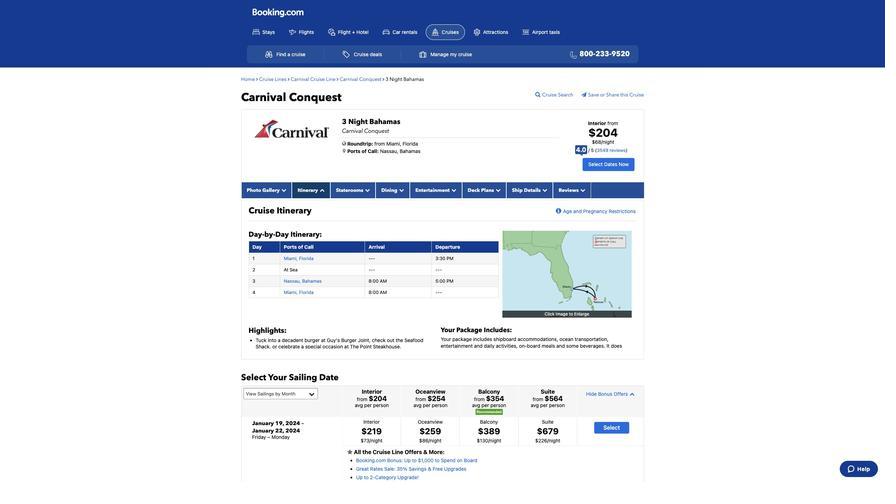Task type: vqa. For each thing, say whether or not it's contained in the screenshot.
info label 'image'
no



Task type: describe. For each thing, give the bounding box(es) containing it.
by
[[275, 391, 281, 397]]

deck plans button
[[462, 182, 507, 198]]

stays
[[262, 29, 275, 35]]

by-
[[264, 230, 275, 239]]

cruises
[[442, 29, 459, 35]]

age and pregnancy restrictions link
[[554, 208, 636, 215]]

bonus:
[[387, 458, 403, 464]]

booking.com bonus: up to $1,000 to spend on board link
[[356, 458, 478, 464]]

sailings
[[258, 391, 274, 397]]

call
[[304, 244, 314, 250]]

oceanview $259 $86 / night
[[418, 419, 443, 443]]

and down the includes
[[474, 343, 483, 349]]

0 vertical spatial conquest
[[359, 76, 381, 83]]

great
[[356, 466, 369, 472]]

cruise deals link
[[335, 47, 390, 61]]

age
[[563, 208, 572, 214]]

0 horizontal spatial offers
[[405, 449, 422, 455]]

shipboard
[[494, 336, 517, 342]]

carnival down cruise deals link
[[340, 76, 358, 83]]

night for $389
[[490, 437, 501, 443]]

day-by-day itinerary:
[[249, 230, 322, 239]]

select for your
[[241, 372, 266, 383]]

find a cruise
[[277, 51, 306, 57]]

hotel
[[357, 29, 369, 35]]

search
[[558, 91, 574, 98]]

0 horizontal spatial to
[[364, 474, 369, 481]]

expenses,
[[530, 349, 553, 355]]

0 horizontal spatial not
[[441, 349, 448, 355]]

home link
[[241, 76, 255, 83]]

balcony $389 $130 / night
[[477, 419, 501, 443]]

9520
[[612, 49, 630, 59]]

dining button
[[376, 182, 410, 198]]

0 vertical spatial &
[[424, 449, 428, 455]]

angle right image for carnival conquest
[[383, 77, 384, 81]]

shore
[[468, 349, 480, 355]]

cruise deals
[[354, 51, 382, 57]]

1 january from the top
[[252, 419, 274, 427]]

balcony for $389
[[480, 419, 498, 425]]

car rentals
[[393, 29, 418, 35]]

/ inside interior from $204 $68 / night
[[602, 139, 603, 145]]

up to 2-category upgrade! link
[[356, 474, 419, 481]]

night for $679
[[549, 437, 561, 443]]

at sea
[[284, 267, 298, 272]]

nassau, bahamas link
[[284, 278, 322, 284]]

carnival right lines on the left of page
[[291, 76, 309, 83]]

1 2024 from the top
[[286, 419, 300, 427]]

select          dates now
[[589, 161, 629, 167]]

avg for $564
[[531, 402, 539, 408]]

of for call
[[298, 244, 303, 250]]

taxis
[[550, 29, 560, 35]]

of for call:
[[362, 148, 367, 154]]

some
[[567, 343, 579, 349]]

more:
[[429, 449, 445, 455]]

find a cruise link
[[258, 47, 313, 61]]

1 vertical spatial the
[[363, 449, 372, 455]]

oceanview for from
[[416, 389, 446, 395]]

0 vertical spatial carnival conquest
[[340, 76, 381, 83]]

$254
[[428, 395, 446, 403]]

rentals
[[402, 29, 418, 35]]

am for bahamas
[[380, 278, 387, 284]]

5
[[591, 147, 594, 153]]

savings
[[409, 466, 427, 472]]

avg for $354
[[472, 402, 480, 408]]

meals
[[542, 343, 555, 349]]

2 vertical spatial a
[[301, 344, 304, 350]]

tuck
[[256, 337, 267, 343]]

taxes
[[518, 356, 530, 362]]

chevron down image for dining
[[398, 188, 404, 193]]

3 for 3 night bahamas carnival conquest
[[342, 117, 347, 126]]

attractions
[[483, 29, 508, 35]]

1 horizontal spatial nassau,
[[380, 148, 399, 154]]

3 night bahamas carnival conquest
[[342, 117, 401, 135]]

carnival inside 3 night bahamas carnival conquest
[[342, 127, 363, 135]]

or inside the 'your package includes: your package includes shipboard accommodations, ocean transportation, entertainment and daily activities, on-board meals and some beverages. it does not include shore excursions, personal expenses, gratuities, or alcoholic beverages. government fees and taxes are not included.'
[[578, 349, 583, 355]]

chevron up image for hide bonus offers
[[628, 392, 635, 397]]

1 vertical spatial carnival conquest
[[241, 90, 342, 105]]

0 horizontal spatial day
[[253, 244, 262, 250]]

itinerary button
[[292, 182, 330, 198]]

interior for from
[[362, 389, 382, 395]]

avg for $204
[[355, 402, 363, 408]]

$226
[[535, 437, 548, 443]]

flight + hotel
[[338, 29, 369, 35]]

flight
[[338, 29, 351, 35]]

stays link
[[247, 25, 281, 39]]

chevron down image for ship details
[[541, 188, 548, 193]]

oceanview from $254 avg per person
[[414, 389, 448, 408]]

fees
[[497, 356, 507, 362]]

lines
[[275, 76, 287, 83]]

person for $254
[[432, 402, 448, 408]]

florida for 1
[[299, 256, 314, 261]]

pm for 5:00 pm
[[447, 278, 454, 284]]

2 horizontal spatial or
[[600, 91, 605, 98]]

0 vertical spatial florida
[[403, 141, 418, 147]]

star image
[[347, 449, 353, 455]]

hide
[[586, 391, 597, 397]]

/ for $259
[[429, 437, 430, 443]]

arrival
[[369, 244, 385, 250]]

8:00 for bahamas
[[369, 278, 379, 284]]

0 vertical spatial –
[[302, 419, 304, 427]]

0 horizontal spatial a
[[278, 337, 281, 343]]

from for suite from $564 avg per person
[[533, 396, 544, 402]]

miami, florida for 1
[[284, 256, 314, 261]]

1 horizontal spatial to
[[412, 458, 417, 464]]

globe image
[[342, 141, 346, 146]]

paper plane image
[[582, 92, 589, 97]]

at
[[284, 267, 288, 272]]

recommended image
[[476, 409, 503, 415]]

1 vertical spatial itinerary
[[277, 205, 312, 217]]

reviews
[[610, 147, 626, 153]]

roundtrip: from miami, florida
[[347, 141, 418, 147]]

on
[[457, 458, 463, 464]]

suite for $679
[[542, 419, 554, 425]]

miami, for 4
[[284, 289, 298, 295]]

find
[[277, 51, 286, 57]]

0 horizontal spatial up
[[356, 474, 363, 481]]

package
[[453, 336, 472, 342]]

rates
[[370, 466, 383, 472]]

$68
[[592, 139, 602, 145]]

and up the gratuities,
[[557, 343, 565, 349]]

+
[[352, 29, 355, 35]]

$86
[[419, 437, 429, 443]]

1 vertical spatial –
[[268, 434, 270, 440]]

celebrate
[[279, 344, 300, 350]]

hide bonus offers link
[[579, 388, 642, 400]]

alcoholic
[[585, 349, 605, 355]]

miami, florida for 4
[[284, 289, 314, 295]]

person for $564
[[549, 402, 565, 408]]

departure
[[436, 244, 460, 250]]

home
[[241, 76, 255, 83]]

government
[[468, 356, 496, 362]]

are
[[531, 356, 539, 362]]

night for $219
[[371, 437, 383, 443]]

chevron down image for entertainment
[[450, 188, 457, 193]]

dining
[[381, 187, 398, 194]]

travel menu navigation
[[247, 45, 639, 63]]

it
[[607, 343, 610, 349]]

decadent
[[282, 337, 303, 343]]

carnival down angle right image
[[241, 90, 286, 105]]

1 horizontal spatial not
[[540, 356, 547, 362]]

angle right image
[[256, 77, 258, 81]]

shack,
[[256, 344, 271, 350]]

800-
[[580, 49, 596, 59]]

bahamas inside 3 night bahamas carnival conquest
[[370, 117, 401, 126]]

booking.com bonus: up to $1,000 to spend on board great rates sale: 35% savings & free upgrades up to 2-category upgrade!
[[356, 458, 478, 481]]

800-233-9520
[[580, 49, 630, 59]]

interior for $219
[[364, 419, 380, 425]]

manage my cruise button
[[412, 47, 480, 61]]

now
[[619, 161, 629, 167]]

miami, florida link for 4
[[284, 289, 314, 295]]

and inside age and pregnancy restrictions link
[[574, 208, 582, 214]]

8:00 for florida
[[369, 289, 379, 295]]

flights link
[[283, 25, 320, 39]]

entertainment
[[416, 187, 450, 194]]

per for $204
[[364, 402, 372, 408]]

seafood
[[405, 337, 424, 343]]

sea
[[290, 267, 298, 272]]

night for 3 night bahamas carnival conquest
[[349, 117, 368, 126]]

1 vertical spatial beverages.
[[441, 356, 466, 362]]

staterooms
[[336, 187, 363, 194]]



Task type: locate. For each thing, give the bounding box(es) containing it.
florida down call
[[299, 256, 314, 261]]

/ inside interior $219 $73 / night
[[370, 437, 371, 443]]

– right friday
[[268, 434, 270, 440]]

miami, up at sea
[[284, 256, 298, 261]]

/ down $389
[[488, 437, 490, 443]]

interior inside interior $219 $73 / night
[[364, 419, 380, 425]]

/ inside oceanview $259 $86 / night
[[429, 437, 430, 443]]

suite inside suite from $564 avg per person
[[541, 389, 555, 395]]

night inside suite $679 $226 / night
[[549, 437, 561, 443]]

select          dates now link
[[583, 158, 635, 171]]

suite inside suite $679 $226 / night
[[542, 419, 554, 425]]

select for dates
[[589, 161, 603, 167]]

chevron down image for staterooms
[[363, 188, 370, 193]]

0 horizontal spatial chevron up image
[[318, 188, 325, 193]]

at down burger
[[344, 344, 349, 350]]

3 inside 3 night bahamas carnival conquest
[[342, 117, 347, 126]]

1 vertical spatial conquest
[[289, 90, 342, 105]]

includes:
[[484, 326, 512, 335]]

3:30 pm
[[436, 256, 454, 261]]

ports down day-by-day itinerary:
[[284, 244, 297, 250]]

1 horizontal spatial offers
[[614, 391, 628, 397]]

beverages. down include
[[441, 356, 466, 362]]

conquest inside 3 night bahamas carnival conquest
[[364, 127, 389, 135]]

avg inside suite from $564 avg per person
[[531, 402, 539, 408]]

1 vertical spatial at
[[344, 344, 349, 350]]

0 vertical spatial chevron up image
[[318, 188, 325, 193]]

1 am from the top
[[380, 278, 387, 284]]

miami, down the nassau, bahamas link
[[284, 289, 298, 295]]

2-
[[370, 474, 375, 481]]

1 miami, florida from the top
[[284, 256, 314, 261]]

0 vertical spatial beverages.
[[580, 343, 606, 349]]

ports for ports of call: nassau, bahamas
[[347, 148, 361, 154]]

not
[[441, 349, 448, 355], [540, 356, 547, 362]]

from for interior from $204 avg per person
[[357, 396, 368, 402]]

from for roundtrip: from miami, florida
[[375, 141, 385, 147]]

miami, for 1
[[284, 256, 298, 261]]

800-233-9520 link
[[567, 49, 630, 59]]

hide bonus offers
[[586, 391, 628, 397]]

2 january from the top
[[252, 427, 274, 435]]

night down $389
[[490, 437, 501, 443]]

1 vertical spatial offers
[[405, 449, 422, 455]]

5:00
[[436, 278, 446, 284]]

1 vertical spatial balcony
[[480, 419, 498, 425]]

1 horizontal spatial –
[[302, 419, 304, 427]]

a right into at the bottom of the page
[[278, 337, 281, 343]]

1 horizontal spatial day
[[275, 230, 289, 239]]

person inside suite from $564 avg per person
[[549, 402, 565, 408]]

per for $254
[[423, 402, 431, 408]]

/ for $389
[[488, 437, 490, 443]]

night inside 3 night bahamas carnival conquest
[[349, 117, 368, 126]]

offers right bonus
[[614, 391, 628, 397]]

deals
[[370, 51, 382, 57]]

offers
[[614, 391, 628, 397], [405, 449, 422, 455]]

0 vertical spatial select
[[589, 161, 603, 167]]

per up interior $219 $73 / night
[[364, 402, 372, 408]]

1 horizontal spatial line
[[392, 449, 404, 455]]

search image
[[536, 91, 543, 97]]

& inside the booking.com bonus: up to $1,000 to spend on board great rates sale: 35% savings & free upgrades up to 2-category upgrade!
[[428, 466, 432, 472]]

person for $204
[[373, 402, 389, 408]]

not left include
[[441, 349, 448, 355]]

oceanview for $259
[[418, 419, 443, 425]]

carnival conquest down lines on the left of page
[[241, 90, 342, 105]]

from left $254
[[416, 396, 426, 402]]

1 vertical spatial interior
[[364, 419, 380, 425]]

0 vertical spatial up
[[404, 458, 411, 464]]

cruise for find a cruise
[[292, 51, 306, 57]]

chevron down image inside dining dropdown button
[[398, 188, 404, 193]]

select
[[589, 161, 603, 167], [241, 372, 266, 383], [604, 424, 620, 431]]

3 right carnival conquest link
[[386, 76, 389, 83]]

&
[[424, 449, 428, 455], [428, 466, 432, 472]]

night down $679
[[549, 437, 561, 443]]

$204 for interior from $204 $68 / night
[[589, 126, 618, 139]]

suite
[[541, 389, 555, 395], [542, 419, 554, 425]]

cruise for manage my cruise
[[458, 51, 472, 57]]

1 vertical spatial your
[[441, 336, 451, 342]]

per inside suite from $564 avg per person
[[540, 402, 548, 408]]

4 chevron down image from the left
[[494, 188, 501, 193]]

booking.com home image
[[253, 8, 303, 18]]

night down '$219'
[[371, 437, 383, 443]]

car
[[393, 29, 401, 35]]

day up 1
[[253, 244, 262, 250]]

itinerary up cruise itinerary
[[298, 187, 318, 194]]

pm right 3:30
[[447, 256, 454, 261]]

night inside balcony $389 $130 / night
[[490, 437, 501, 443]]

itinerary up day-by-day itinerary:
[[277, 205, 312, 217]]

free
[[433, 466, 443, 472]]

of left call
[[298, 244, 303, 250]]

interior $219 $73 / night
[[361, 419, 383, 443]]

4 avg from the left
[[531, 402, 539, 408]]

january left 22, on the bottom of page
[[252, 427, 274, 435]]

balcony inside balcony from $354 avg per person
[[478, 389, 500, 395]]

2 chevron down image from the left
[[363, 188, 370, 193]]

avg
[[355, 402, 363, 408], [414, 402, 422, 408], [472, 402, 480, 408], [531, 402, 539, 408]]

angle right image left 3 night bahamas
[[383, 77, 384, 81]]

3 avg from the left
[[472, 402, 480, 408]]

0 vertical spatial miami, florida link
[[284, 256, 314, 261]]

person up oceanview $259 $86 / night
[[432, 402, 448, 408]]

– right 19,
[[302, 419, 304, 427]]

select down (
[[589, 161, 603, 167]]

1 vertical spatial day
[[253, 244, 262, 250]]

flights
[[299, 29, 314, 35]]

select up view
[[241, 372, 266, 383]]

1 horizontal spatial chevron up image
[[628, 392, 635, 397]]

balcony up $389
[[480, 419, 498, 425]]

chevron up image right bonus
[[628, 392, 635, 397]]

conquest down carnival cruise line
[[289, 90, 342, 105]]

2024 right 19,
[[286, 419, 300, 427]]

0 horizontal spatial beverages.
[[441, 356, 466, 362]]

0 vertical spatial pm
[[447, 256, 454, 261]]

chevron down image for reviews
[[579, 188, 586, 193]]

1 horizontal spatial $204
[[589, 126, 618, 139]]

airport taxis
[[532, 29, 560, 35]]

beverages.
[[580, 343, 606, 349], [441, 356, 466, 362]]

excursions,
[[482, 349, 508, 355]]

0 vertical spatial at
[[321, 337, 326, 343]]

and down "personal"
[[508, 356, 516, 362]]

of down the roundtrip:
[[362, 148, 367, 154]]

cruise inside dropdown button
[[458, 51, 472, 57]]

8:00 am for nassau, bahamas
[[369, 278, 387, 284]]

3 up globe image
[[342, 117, 347, 126]]

suite from $564 avg per person
[[531, 389, 565, 408]]

suite $679 $226 / night
[[535, 419, 561, 443]]

2 2024 from the top
[[286, 427, 300, 435]]

/ for $679
[[548, 437, 549, 443]]

chevron down image left ship
[[494, 188, 501, 193]]

/ inside suite $679 $226 / night
[[548, 437, 549, 443]]

1 vertical spatial miami, florida
[[284, 289, 314, 295]]

guy's
[[327, 337, 340, 343]]

from for oceanview from $254 avg per person
[[416, 396, 426, 402]]

booking.com
[[356, 458, 386, 464]]

from inside balcony from $354 avg per person
[[474, 396, 485, 402]]

from
[[608, 120, 618, 126], [375, 141, 385, 147], [357, 396, 368, 402], [416, 396, 426, 402], [474, 396, 485, 402], [533, 396, 544, 402]]

2 8:00 from the top
[[369, 289, 379, 295]]

8:00 am for miami, florida
[[369, 289, 387, 295]]

beverages. down transportation,
[[580, 343, 606, 349]]

2 vertical spatial conquest
[[364, 127, 389, 135]]

highlights: tuck into a decadent burger at guy's burger joint, check out the seafood shack, or celebrate a special occasion at the point steakhouse.
[[249, 326, 424, 350]]

0 horizontal spatial line
[[326, 76, 336, 83]]

1 per from the left
[[364, 402, 372, 408]]

nassau, bahamas
[[284, 278, 322, 284]]

3 chevron down image from the left
[[398, 188, 404, 193]]

not down expenses,
[[540, 356, 547, 362]]

avg left $564
[[531, 402, 539, 408]]

chevron down image inside 'reviews' "dropdown button"
[[579, 188, 586, 193]]

avg up interior $219 $73 / night
[[355, 402, 363, 408]]

date
[[319, 372, 339, 383]]

up down great
[[356, 474, 363, 481]]

cruises link
[[426, 24, 465, 40]]

from for interior from $204 $68 / night
[[608, 120, 618, 126]]

1 person from the left
[[373, 402, 389, 408]]

0 vertical spatial line
[[326, 76, 336, 83]]

your up package
[[441, 326, 455, 335]]

night down $259
[[430, 437, 442, 443]]

3 up 4
[[253, 278, 255, 284]]

0 horizontal spatial the
[[363, 449, 372, 455]]

2 cruise from the left
[[458, 51, 472, 57]]

from inside interior from $204 $68 / night
[[608, 120, 618, 126]]

plans
[[481, 187, 494, 194]]

chevron down image left dining
[[363, 188, 370, 193]]

point
[[360, 344, 372, 350]]

0 horizontal spatial 3
[[253, 278, 255, 284]]

from for balcony from $354 avg per person
[[474, 396, 485, 402]]

florida down the nassau, bahamas link
[[299, 289, 314, 295]]

0 vertical spatial suite
[[541, 389, 555, 395]]

1 cruise from the left
[[292, 51, 306, 57]]

3 night bahamas
[[386, 76, 424, 83]]

person for $354
[[491, 402, 506, 408]]

$389
[[478, 426, 500, 436]]

1 horizontal spatial beverages.
[[580, 343, 606, 349]]

oceanview inside oceanview from $254 avg per person
[[416, 389, 446, 395]]

night inside interior from $204 $68 / night
[[603, 139, 615, 145]]

florida for 4
[[299, 289, 314, 295]]

chevron down image up age and pregnancy restrictions link
[[579, 188, 586, 193]]

the right out
[[396, 337, 403, 343]]

1 vertical spatial &
[[428, 466, 432, 472]]

0 horizontal spatial nassau,
[[284, 278, 301, 284]]

chevron down image for deck plans
[[494, 188, 501, 193]]

pm for 3:30 pm
[[447, 256, 454, 261]]

view sailings by month
[[246, 391, 296, 397]]

per for $354
[[482, 402, 489, 408]]

interior inside interior from $204 avg per person
[[362, 389, 382, 395]]

carnival cruise line
[[291, 76, 336, 83]]

to up great rates sale: 35% savings & free upgrades link
[[412, 458, 417, 464]]

map marker image
[[343, 148, 346, 153]]

3 for 3
[[253, 278, 255, 284]]

2 per from the left
[[423, 402, 431, 408]]

per inside balcony from $354 avg per person
[[482, 402, 489, 408]]

chevron down image inside entertainment dropdown button
[[450, 188, 457, 193]]

miami, florida link for 1
[[284, 256, 314, 261]]

from up ports of call: nassau, bahamas
[[375, 141, 385, 147]]

$679
[[537, 426, 559, 436]]

chevron down image inside photo gallery dropdown button
[[280, 188, 286, 193]]

miami, florida down the nassau, bahamas link
[[284, 289, 314, 295]]

1 vertical spatial up
[[356, 474, 363, 481]]

$564
[[545, 395, 563, 403]]

1 vertical spatial $204
[[369, 395, 387, 403]]

per up oceanview $259 $86 / night
[[423, 402, 431, 408]]

person up recommended image
[[491, 402, 506, 408]]

1 horizontal spatial up
[[404, 458, 411, 464]]

ports right map marker image
[[347, 148, 361, 154]]

sale:
[[384, 466, 396, 472]]

this
[[621, 91, 629, 98]]

chevron up image for itinerary
[[318, 188, 325, 193]]

from left '$354'
[[474, 396, 485, 402]]

person up interior $219 $73 / night
[[373, 402, 389, 408]]

1 vertical spatial night
[[349, 117, 368, 126]]

ship details button
[[507, 182, 553, 198]]

0 vertical spatial am
[[380, 278, 387, 284]]

1 chevron down image from the left
[[450, 188, 457, 193]]

does
[[611, 343, 622, 349]]

0 vertical spatial your
[[441, 326, 455, 335]]

0 horizontal spatial $204
[[369, 395, 387, 403]]

0 horizontal spatial at
[[321, 337, 326, 343]]

pregnancy
[[583, 208, 608, 214]]

3 for 3 night bahamas
[[386, 76, 389, 83]]

call:
[[368, 148, 379, 154]]

chevron up image
[[318, 188, 325, 193], [628, 392, 635, 397]]

1 8:00 am from the top
[[369, 278, 387, 284]]

or down into at the bottom of the page
[[272, 344, 277, 350]]

4.0
[[576, 146, 586, 153]]

4 person from the left
[[549, 402, 565, 408]]

night inside oceanview $259 $86 / night
[[430, 437, 442, 443]]

chevron up image inside hide bonus offers link
[[628, 392, 635, 397]]

itinerary inside dropdown button
[[298, 187, 318, 194]]

per inside oceanview from $254 avg per person
[[423, 402, 431, 408]]

gratuities,
[[554, 349, 577, 355]]

of
[[362, 148, 367, 154], [298, 244, 303, 250]]

avg inside oceanview from $254 avg per person
[[414, 402, 422, 408]]

line left carnival conquest link
[[326, 76, 336, 83]]

0 horizontal spatial or
[[272, 344, 277, 350]]

/ inside balcony $389 $130 / night
[[488, 437, 490, 443]]

night inside interior $219 $73 / night
[[371, 437, 383, 443]]

1 horizontal spatial a
[[288, 51, 290, 57]]

ocean
[[560, 336, 574, 342]]

0 horizontal spatial &
[[424, 449, 428, 455]]

line up bonus:
[[392, 449, 404, 455]]

1 vertical spatial miami,
[[284, 256, 298, 261]]

chevron down image left entertainment
[[398, 188, 404, 193]]

person up suite $679 $226 / night
[[549, 402, 565, 408]]

$73
[[361, 437, 370, 443]]

burger
[[341, 337, 357, 343]]

save or share this cruise
[[589, 91, 644, 98]]

avg for $254
[[414, 402, 422, 408]]

angle right image right lines on the left of page
[[288, 77, 290, 81]]

chevron down image inside ship details dropdown button
[[541, 188, 548, 193]]

2 vertical spatial select
[[604, 424, 620, 431]]

night right carnival conquest link
[[390, 76, 402, 83]]

1 horizontal spatial cruise
[[458, 51, 472, 57]]

0 vertical spatial offers
[[614, 391, 628, 397]]

1 vertical spatial pm
[[447, 278, 454, 284]]

your up by
[[268, 372, 287, 383]]

miami, up ports of call: nassau, bahamas
[[387, 141, 401, 147]]

staterooms button
[[330, 182, 376, 198]]

pm right '5:00'
[[447, 278, 454, 284]]

---
[[369, 256, 375, 261], [369, 267, 375, 272], [436, 267, 442, 272], [436, 289, 442, 295]]

suite for from
[[541, 389, 555, 395]]

itinerary
[[298, 187, 318, 194], [277, 205, 312, 217]]

night for $259
[[430, 437, 442, 443]]

to left 2-
[[364, 474, 369, 481]]

person inside balcony from $354 avg per person
[[491, 402, 506, 408]]

per up suite $679 $226 / night
[[540, 402, 548, 408]]

1 chevron down image from the left
[[280, 188, 286, 193]]

avg left $254
[[414, 402, 422, 408]]

0 horizontal spatial ports
[[284, 244, 297, 250]]

day up the ports of call
[[275, 230, 289, 239]]

1 horizontal spatial 3
[[342, 117, 347, 126]]

up
[[404, 458, 411, 464], [356, 474, 363, 481]]

chevron down image inside the staterooms dropdown button
[[363, 188, 370, 193]]

1 vertical spatial am
[[380, 289, 387, 295]]

carnival conquest main content
[[238, 71, 648, 482]]

1 vertical spatial 8:00 am
[[369, 289, 387, 295]]

0 horizontal spatial of
[[298, 244, 303, 250]]

or right save
[[600, 91, 605, 98]]

2 vertical spatial 3
[[253, 278, 255, 284]]

2 horizontal spatial chevron down image
[[579, 188, 586, 193]]

2 chevron down image from the left
[[541, 188, 548, 193]]

transportation,
[[575, 336, 609, 342]]

chevron down image
[[280, 188, 286, 193], [363, 188, 370, 193], [398, 188, 404, 193], [494, 188, 501, 193]]

from left $564
[[533, 396, 544, 402]]

/ down $259
[[429, 437, 430, 443]]

sailing
[[289, 372, 317, 383]]

cruise itinerary map image
[[503, 231, 632, 317]]

1 horizontal spatial &
[[428, 466, 432, 472]]

age and pregnancy restrictions
[[563, 208, 636, 214]]

from up interior $219 $73 / night
[[357, 396, 368, 402]]

from inside suite from $564 avg per person
[[533, 396, 544, 402]]

0 vertical spatial nassau,
[[380, 148, 399, 154]]

cruise
[[292, 51, 306, 57], [458, 51, 472, 57]]

carnival conquest down cruise deals link
[[340, 76, 381, 83]]

0 vertical spatial balcony
[[478, 389, 500, 395]]

january
[[252, 419, 274, 427], [252, 427, 274, 435]]

-
[[369, 256, 371, 261], [371, 256, 373, 261], [373, 256, 375, 261], [369, 267, 371, 272], [371, 267, 373, 272], [373, 267, 375, 272], [436, 267, 438, 272], [438, 267, 440, 272], [440, 267, 442, 272], [436, 289, 438, 295], [438, 289, 440, 295], [440, 289, 442, 295]]

and right age
[[574, 208, 582, 214]]

0 vertical spatial oceanview
[[416, 389, 446, 395]]

2 am from the top
[[380, 289, 387, 295]]

4.0 / 5 ( 3549 reviews )
[[576, 146, 628, 153]]

1 horizontal spatial of
[[362, 148, 367, 154]]

0 vertical spatial $204
[[589, 126, 618, 139]]

attractions link
[[468, 25, 514, 39]]

balcony inside balcony $389 $130 / night
[[480, 419, 498, 425]]

1 horizontal spatial at
[[344, 344, 349, 350]]

0 vertical spatial miami,
[[387, 141, 401, 147]]

2024 right 22, on the bottom of page
[[286, 427, 300, 435]]

1 vertical spatial ports
[[284, 244, 297, 250]]

include
[[450, 349, 466, 355]]

1 vertical spatial line
[[392, 449, 404, 455]]

person inside oceanview from $254 avg per person
[[432, 402, 448, 408]]

night for 3 night bahamas
[[390, 76, 402, 83]]

3 person from the left
[[491, 402, 506, 408]]

0 horizontal spatial cruise
[[292, 51, 306, 57]]

1 vertical spatial florida
[[299, 256, 314, 261]]

suite down included. on the right of page
[[541, 389, 555, 395]]

your
[[441, 326, 455, 335], [441, 336, 451, 342], [268, 372, 287, 383]]

2 miami, florida from the top
[[284, 289, 314, 295]]

view sailings by month link
[[243, 388, 318, 399]]

per for $564
[[540, 402, 548, 408]]

january up friday
[[252, 419, 274, 427]]

my
[[450, 51, 457, 57]]

special
[[305, 344, 321, 350]]

0 vertical spatial night
[[390, 76, 402, 83]]

info circle image
[[554, 208, 563, 215]]

conquest up roundtrip: from miami, florida
[[364, 127, 389, 135]]

select down hide bonus offers link
[[604, 424, 620, 431]]

0 vertical spatial not
[[441, 349, 448, 355]]

$204
[[589, 126, 618, 139], [369, 395, 387, 403]]

8:00
[[369, 278, 379, 284], [369, 289, 379, 295]]

$204 for interior from $204 avg per person
[[369, 395, 387, 403]]

3 angle right image from the left
[[383, 77, 384, 81]]

cruise inside travel menu navigation
[[354, 51, 369, 57]]

$204 inside interior from $204 $68 / night
[[589, 126, 618, 139]]

0 horizontal spatial angle right image
[[288, 77, 290, 81]]

$204 up '4.0 / 5 ( 3549 reviews )'
[[589, 126, 618, 139]]

/ down $679
[[548, 437, 549, 443]]

/ down '$219'
[[370, 437, 371, 443]]

angle right image
[[288, 77, 290, 81], [337, 77, 339, 81], [383, 77, 384, 81]]

chevron down image
[[450, 188, 457, 193], [541, 188, 548, 193], [579, 188, 586, 193]]

from inside oceanview from $254 avg per person
[[416, 396, 426, 402]]

/ up '4.0 / 5 ( 3549 reviews )'
[[602, 139, 603, 145]]

nassau, down sea
[[284, 278, 301, 284]]

0 vertical spatial itinerary
[[298, 187, 318, 194]]

0 vertical spatial of
[[362, 148, 367, 154]]

accommodations,
[[518, 336, 558, 342]]

per inside interior from $204 avg per person
[[364, 402, 372, 408]]

a inside navigation
[[288, 51, 290, 57]]

or inside highlights: tuck into a decadent burger at guy's burger joint, check out the seafood shack, or celebrate a special occasion at the point steakhouse.
[[272, 344, 277, 350]]

up up great rates sale: 35% savings & free upgrades link
[[404, 458, 411, 464]]

manage
[[431, 51, 449, 57]]

0 vertical spatial the
[[396, 337, 403, 343]]

carnival cruise line image
[[254, 119, 330, 138]]

am for florida
[[380, 289, 387, 295]]

0 horizontal spatial chevron down image
[[450, 188, 457, 193]]

2 horizontal spatial a
[[301, 344, 304, 350]]

2 8:00 am from the top
[[369, 289, 387, 295]]

chevron up image inside itinerary dropdown button
[[318, 188, 325, 193]]

2 angle right image from the left
[[337, 77, 339, 81]]

balcony up recommended image
[[478, 389, 500, 395]]

included.
[[549, 356, 570, 362]]

2 person from the left
[[432, 402, 448, 408]]

ports for ports of call
[[284, 244, 297, 250]]

chevron up image left staterooms
[[318, 188, 325, 193]]

/ inside '4.0 / 5 ( 3549 reviews )'
[[589, 147, 590, 153]]

the inside highlights: tuck into a decadent burger at guy's burger joint, check out the seafood shack, or celebrate a special occasion at the point steakhouse.
[[396, 337, 403, 343]]

2 vertical spatial your
[[268, 372, 287, 383]]

1 miami, florida link from the top
[[284, 256, 314, 261]]

1 vertical spatial not
[[540, 356, 547, 362]]

carnival
[[291, 76, 309, 83], [340, 76, 358, 83], [241, 90, 286, 105], [342, 127, 363, 135]]

1 angle right image from the left
[[288, 77, 290, 81]]

(
[[595, 147, 597, 153]]

angle right image for carnival cruise line
[[337, 77, 339, 81]]

4 per from the left
[[540, 402, 548, 408]]

$204 inside interior from $204 avg per person
[[369, 395, 387, 403]]

from right interior
[[608, 120, 618, 126]]

conquest
[[359, 76, 381, 83], [289, 90, 342, 105], [364, 127, 389, 135]]

2 vertical spatial miami,
[[284, 289, 298, 295]]

3 per from the left
[[482, 402, 489, 408]]

cruise search
[[543, 91, 574, 98]]

a left special
[[301, 344, 304, 350]]

personal
[[509, 349, 529, 355]]

avg inside balcony from $354 avg per person
[[472, 402, 480, 408]]

balcony for from
[[478, 389, 500, 395]]

to up free
[[435, 458, 440, 464]]

2 vertical spatial florida
[[299, 289, 314, 295]]

1 vertical spatial a
[[278, 337, 281, 343]]

2 horizontal spatial to
[[435, 458, 440, 464]]

1 8:00 from the top
[[369, 278, 379, 284]]

1 horizontal spatial angle right image
[[337, 77, 339, 81]]

per up recommended image
[[482, 402, 489, 408]]

miami, florida link down the ports of call
[[284, 256, 314, 261]]

0 horizontal spatial –
[[268, 434, 270, 440]]

/ for $219
[[370, 437, 371, 443]]

person inside interior from $204 avg per person
[[373, 402, 389, 408]]

2 miami, florida link from the top
[[284, 289, 314, 295]]

from inside interior from $204 avg per person
[[357, 396, 368, 402]]

activities,
[[496, 343, 518, 349]]

chevron down image for photo gallery
[[280, 188, 286, 193]]

category
[[375, 474, 396, 481]]

3 chevron down image from the left
[[579, 188, 586, 193]]

2 avg from the left
[[414, 402, 422, 408]]

chevron down image inside deck plans dropdown button
[[494, 188, 501, 193]]

angle right image for cruise lines
[[288, 77, 290, 81]]

1 avg from the left
[[355, 402, 363, 408]]

avg inside interior from $204 avg per person
[[355, 402, 363, 408]]

19,
[[275, 419, 284, 427]]

1 vertical spatial chevron up image
[[628, 392, 635, 397]]

your up entertainment
[[441, 336, 451, 342]]

1 vertical spatial 8:00
[[369, 289, 379, 295]]



